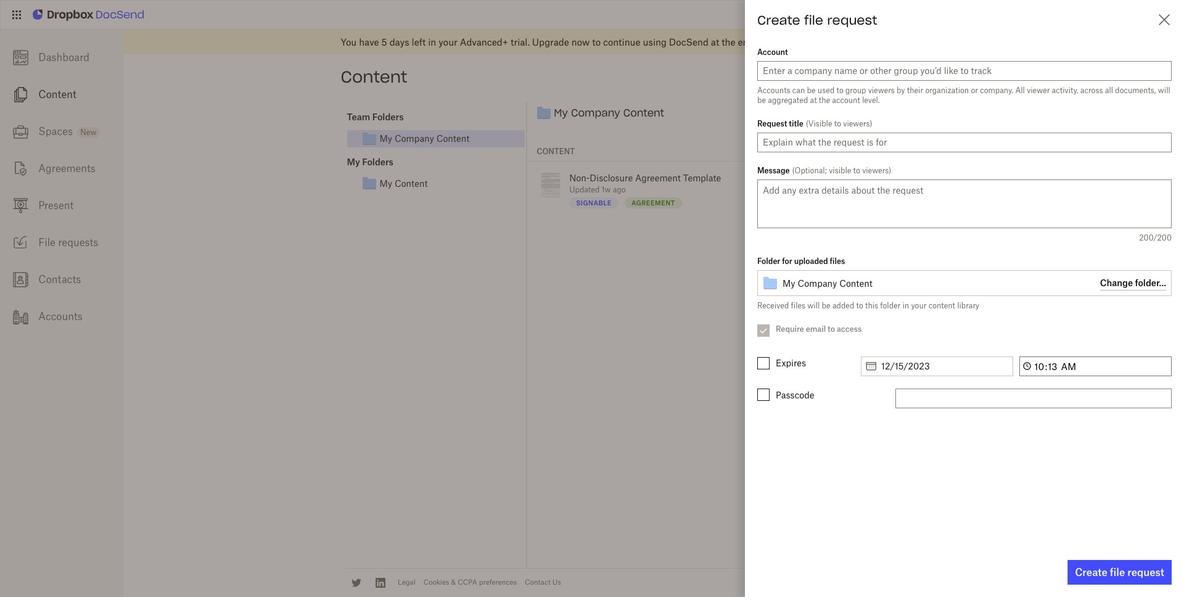 Task type: describe. For each thing, give the bounding box(es) containing it.
accounts for accounts can be used to group viewers by their organization or company. all viewer activity, across all documents, will be aggregated at the account level.
[[758, 86, 791, 95]]

my down "team"
[[347, 156, 360, 167]]

1 trial. from the left
[[511, 36, 530, 47]]

passcode
[[776, 390, 815, 400]]

personal
[[877, 186, 905, 195]]

at inside accounts can be used to group viewers by their organization or company. all viewer activity, across all documents, will be aggregated at the account level.
[[810, 96, 817, 105]]

agreement
[[632, 199, 675, 207]]

contacts link
[[0, 261, 123, 298]]

folder
[[758, 257, 781, 266]]

0 horizontal spatial file
[[805, 12, 824, 28]]

upload
[[884, 68, 914, 79]]

recent visits
[[847, 147, 905, 156]]

new
[[80, 128, 96, 137]]

their
[[907, 86, 924, 95]]

upload content
[[884, 68, 950, 79]]

organization
[[926, 86, 969, 95]]

company up content
[[571, 107, 620, 119]]

left
[[412, 36, 426, 47]]

file
[[38, 236, 55, 249]]

Expiration Date text field
[[882, 357, 1013, 376]]

0 horizontal spatial be
[[758, 96, 766, 105]]

folders for team folders
[[372, 112, 404, 122]]

request
[[758, 119, 787, 128]]

0 vertical spatial create file request
[[758, 12, 878, 28]]

this
[[866, 301, 879, 310]]

my company content for folder image inside the my company content tree item
[[380, 133, 470, 144]]

team folders tree
[[347, 110, 525, 147]]

change folder...
[[1101, 277, 1167, 288]]

1w
[[602, 185, 611, 195]]

request inside button
[[1128, 566, 1165, 579]]

agreement
[[635, 173, 681, 183]]

signable
[[576, 199, 612, 207]]

Explain what the request is for text field
[[758, 133, 1172, 152]]

create file request inside button
[[1075, 566, 1165, 579]]

cookies
[[424, 578, 449, 587]]

docsend
[[669, 36, 709, 47]]

legal
[[398, 578, 416, 587]]

cookies & ccpa preferences
[[424, 578, 517, 587]]

to right (visible
[[835, 119, 842, 128]]

(visible
[[806, 119, 833, 128]]

0 horizontal spatial in
[[428, 36, 436, 47]]

request files image
[[748, 67, 763, 81]]

sidebar documents image
[[13, 87, 28, 102]]

advanced+
[[460, 36, 508, 47]]

0 horizontal spatial files
[[791, 301, 806, 310]]

end
[[738, 36, 754, 47]]

company down uploaded on the right top of page
[[798, 278, 837, 288]]

preferences
[[479, 578, 517, 587]]

ago
[[613, 185, 626, 195]]

2 horizontal spatial be
[[822, 301, 831, 310]]

200/200
[[1140, 233, 1172, 242]]

0 vertical spatial folder image
[[537, 106, 552, 121]]

1 horizontal spatial be
[[807, 86, 816, 95]]

level.
[[863, 96, 880, 105]]

dashboard
[[38, 51, 89, 64]]

require email to access
[[776, 325, 862, 334]]

title
[[789, 119, 804, 128]]

file requests
[[38, 236, 98, 249]]

can
[[793, 86, 805, 95]]

2 trial. from the left
[[789, 36, 808, 47]]

team
[[347, 112, 370, 122]]

spaces new
[[38, 125, 96, 138]]

share content button
[[795, 64, 871, 84]]

company.
[[980, 86, 1014, 95]]

0 vertical spatial create
[[758, 12, 801, 28]]

content
[[537, 147, 575, 156]]

0 company
[[828, 173, 859, 195]]

expires
[[776, 358, 806, 368]]

1 vertical spatial will
[[808, 301, 820, 310]]

used
[[818, 86, 835, 95]]

company inside button
[[395, 133, 434, 144]]

contact us link
[[525, 578, 561, 587]]

uploaded
[[794, 257, 828, 266]]

documents,
[[1116, 86, 1157, 95]]

contact us
[[525, 578, 561, 587]]

or
[[971, 86, 978, 95]]

sidebar accounts image
[[13, 309, 28, 324]]

share content
[[802, 68, 864, 79]]

folder for uploaded files
[[758, 257, 845, 266]]

account
[[832, 96, 861, 105]]

received
[[758, 301, 789, 310]]

ccpa
[[458, 578, 477, 587]]

accounts link
[[0, 298, 123, 335]]

sidebar ndas image
[[13, 161, 28, 176]]

visible
[[829, 166, 852, 175]]

Account text field
[[758, 62, 1172, 80]]

days
[[390, 36, 409, 47]]

content inside tree item
[[437, 133, 470, 144]]

accounts can be used to group viewers by their organization or company. all viewer activity, across all documents, will be aggregated at the account level.
[[758, 86, 1171, 105]]

2 horizontal spatial your
[[912, 301, 927, 310]]

receive image
[[13, 235, 28, 250]]

share
[[802, 68, 827, 79]]

all
[[1016, 86, 1025, 95]]

for
[[782, 257, 793, 266]]

change folder... button
[[1101, 276, 1167, 291]]

require
[[776, 325, 804, 334]]

requests
[[58, 236, 98, 249]]

0 vertical spatial at
[[711, 36, 720, 47]]

folder
[[881, 301, 901, 310]]

0 horizontal spatial your
[[439, 36, 458, 47]]

to right visible
[[854, 166, 861, 175]]

of
[[757, 36, 765, 47]]

viewer
[[1027, 86, 1050, 95]]

my company content tree item
[[347, 130, 525, 147]]

5
[[382, 36, 387, 47]]

you have 5 days left in your advanced+ trial. upgrade now to continue using docsend at the end of your trial.
[[341, 36, 808, 47]]

to right email
[[828, 325, 835, 334]]

received files will be added to this folder in your content library
[[758, 301, 980, 310]]

legal link
[[398, 578, 416, 587]]

2 horizontal spatial folder image
[[763, 276, 778, 291]]

file inside button
[[1110, 566, 1126, 579]]



Task type: vqa. For each thing, say whether or not it's contained in the screenshot.
JP
yes



Task type: locate. For each thing, give the bounding box(es) containing it.
1 horizontal spatial in
[[903, 301, 910, 310]]

0 horizontal spatial create file request
[[758, 12, 878, 28]]

1 vertical spatial at
[[810, 96, 817, 105]]

folder image inside my company content tree item
[[362, 131, 377, 146]]

company up my folders tree
[[395, 133, 434, 144]]

0 vertical spatial the
[[722, 36, 736, 47]]

contacts
[[38, 273, 81, 286]]

0 inside the 0 personal
[[898, 173, 905, 186]]

viewers) down recent visits
[[863, 166, 892, 175]]

trial. left upgrade
[[511, 36, 530, 47]]

1 vertical spatial create
[[1075, 566, 1108, 579]]

1 vertical spatial create file request
[[1075, 566, 1165, 579]]

0 horizontal spatial accounts
[[38, 310, 83, 323]]

accounts down contacts
[[38, 310, 83, 323]]

0 horizontal spatial folder image
[[362, 131, 377, 146]]

your up "account"
[[767, 36, 786, 47]]

recent
[[847, 147, 878, 156]]

aggregated
[[768, 96, 808, 105]]

my up content
[[554, 107, 568, 119]]

1 horizontal spatial at
[[810, 96, 817, 105]]

0 horizontal spatial my company content
[[380, 133, 470, 144]]

library
[[958, 301, 980, 310]]

non-
[[570, 173, 590, 183]]

will up email
[[808, 301, 820, 310]]

1 vertical spatial files
[[791, 301, 806, 310]]

viewers) for request title (visible to viewers)
[[844, 119, 873, 128]]

2 vertical spatial be
[[822, 301, 831, 310]]

0 vertical spatial folders
[[372, 112, 404, 122]]

access
[[837, 325, 862, 334]]

0 horizontal spatial create
[[758, 12, 801, 28]]

all
[[1105, 86, 1114, 95]]

agreements
[[38, 162, 96, 175]]

change
[[1101, 277, 1133, 288]]

0 vertical spatial be
[[807, 86, 816, 95]]

my company content for right folder image
[[783, 278, 873, 288]]

1 vertical spatial request
[[1128, 566, 1165, 579]]

sidebar dashboard image
[[13, 50, 28, 65]]

sidebar present image
[[13, 198, 28, 213]]

create inside button
[[1075, 566, 1108, 579]]

1 vertical spatial folder image
[[362, 131, 377, 146]]

1 horizontal spatial the
[[819, 96, 830, 105]]

to up account
[[837, 86, 844, 95]]

close image
[[1157, 12, 1172, 27]]

1 vertical spatial folders
[[362, 156, 394, 167]]

0 for 0 company
[[852, 173, 859, 186]]

folders for my folders
[[362, 156, 394, 167]]

to
[[592, 36, 601, 47], [837, 86, 844, 95], [835, 119, 842, 128], [854, 166, 861, 175], [857, 301, 864, 310], [828, 325, 835, 334]]

folder image up content
[[537, 106, 552, 121]]

0 vertical spatial in
[[428, 36, 436, 47]]

file requests link
[[0, 224, 123, 261]]

Expiration Time time field
[[1020, 357, 1172, 376]]

0 inside 0 company
[[852, 173, 859, 186]]

upgrade
[[532, 36, 569, 47]]

my content button
[[362, 176, 525, 191]]

request
[[828, 12, 878, 28], [1128, 566, 1165, 579]]

the down used
[[819, 96, 830, 105]]

1 horizontal spatial my company content
[[554, 107, 665, 119]]

content link
[[0, 76, 123, 113]]

spaces
[[38, 125, 73, 138]]

team folders
[[347, 112, 404, 122]]

member circle for james peterson image
[[930, 173, 945, 188]]

folder image down team folders
[[362, 131, 377, 146]]

2 vertical spatial my company content
[[783, 278, 873, 288]]

group
[[846, 86, 866, 95]]

1 vertical spatial accounts
[[38, 310, 83, 323]]

0 horizontal spatial will
[[808, 301, 820, 310]]

present
[[38, 199, 74, 212]]

0 vertical spatial viewers)
[[844, 119, 873, 128]]

folder image
[[537, 106, 552, 121], [362, 131, 377, 146], [763, 276, 778, 291]]

accounts
[[758, 86, 791, 95], [38, 310, 83, 323]]

dashboard link
[[0, 39, 123, 76]]

my content
[[380, 178, 428, 189]]

your left content
[[912, 301, 927, 310]]

1 vertical spatial viewers)
[[863, 166, 892, 175]]

create
[[758, 12, 801, 28], [1075, 566, 1108, 579]]

files
[[830, 257, 845, 266], [791, 301, 806, 310]]

folders
[[372, 112, 404, 122], [362, 156, 394, 167]]

template
[[683, 173, 721, 183]]

the left end
[[722, 36, 736, 47]]

2 horizontal spatial my company content
[[783, 278, 873, 288]]

will inside accounts can be used to group viewers by their organization or company. all viewer activity, across all documents, will be aggregated at the account level.
[[1159, 86, 1171, 95]]

2 0 from the left
[[898, 173, 905, 186]]

0 vertical spatial will
[[1159, 86, 1171, 95]]

my inside my company content button
[[380, 133, 392, 144]]

company down visible
[[828, 186, 859, 195]]

updated
[[570, 185, 600, 195]]

my company content
[[554, 107, 665, 119], [380, 133, 470, 144], [783, 278, 873, 288]]

sidebar spaces image
[[13, 124, 28, 139]]

content
[[929, 301, 956, 310]]

be right can
[[807, 86, 816, 95]]

1 horizontal spatial request
[[1128, 566, 1165, 579]]

files up the require
[[791, 301, 806, 310]]

at right docsend
[[711, 36, 720, 47]]

continue
[[603, 36, 641, 47]]

be left added
[[822, 301, 831, 310]]

trial. up the share
[[789, 36, 808, 47]]

to left the this
[[857, 301, 864, 310]]

be up request
[[758, 96, 766, 105]]

2 vertical spatial folder image
[[763, 276, 778, 291]]

my right folder icon in the left of the page
[[380, 178, 392, 189]]

my down team folders
[[380, 133, 392, 144]]

0 down visits
[[898, 173, 905, 186]]

my for folder image inside the my company content tree item
[[380, 133, 392, 144]]

0 horizontal spatial the
[[722, 36, 736, 47]]

0 vertical spatial accounts
[[758, 86, 791, 95]]

1 horizontal spatial will
[[1159, 86, 1171, 95]]

present link
[[0, 187, 123, 224]]

to right now
[[592, 36, 601, 47]]

viewers)
[[844, 119, 873, 128], [863, 166, 892, 175]]

1 horizontal spatial create file request
[[1075, 566, 1165, 579]]

my down the for
[[783, 278, 796, 288]]

0 horizontal spatial request
[[828, 12, 878, 28]]

using
[[643, 36, 667, 47]]

0 vertical spatial files
[[830, 257, 845, 266]]

1 horizontal spatial 0
[[898, 173, 905, 186]]

activity,
[[1052, 86, 1079, 95]]

your right 'left'
[[439, 36, 458, 47]]

folders right "team"
[[372, 112, 404, 122]]

viewers) for message (optional; visible to viewers)
[[863, 166, 892, 175]]

1 horizontal spatial create
[[1075, 566, 1108, 579]]

1 vertical spatial file
[[1110, 566, 1126, 579]]

Passcode text field
[[896, 389, 1172, 408]]

sidebar contacts image
[[13, 272, 28, 287]]

1 horizontal spatial files
[[830, 257, 845, 266]]

0 vertical spatial file
[[805, 12, 824, 28]]

email
[[806, 325, 826, 334]]

my for folder icon in the left of the page
[[380, 178, 392, 189]]

files right uploaded on the right top of page
[[830, 257, 845, 266]]

0 right visible
[[852, 173, 859, 186]]

company
[[571, 107, 620, 119], [395, 133, 434, 144], [828, 186, 859, 195], [798, 278, 837, 288]]

now
[[572, 36, 590, 47]]

added
[[833, 301, 855, 310]]

in right "folder"
[[903, 301, 910, 310]]

1 vertical spatial the
[[819, 96, 830, 105]]

my for right folder image
[[783, 278, 796, 288]]

my folders tree
[[347, 155, 525, 192]]

1 horizontal spatial folder image
[[537, 106, 552, 121]]

upload content button
[[876, 64, 958, 84]]

0 horizontal spatial trial.
[[511, 36, 530, 47]]

visits
[[880, 147, 905, 156]]

to inside accounts can be used to group viewers by their organization or company. all viewer activity, across all documents, will be aggregated at the account level.
[[837, 86, 844, 95]]

accounts for accounts
[[38, 310, 83, 323]]

accounts inside accounts can be used to group viewers by their organization or company. all viewer activity, across all documents, will be aggregated at the account level.
[[758, 86, 791, 95]]

1 0 from the left
[[852, 173, 859, 186]]

folder image down folder
[[763, 276, 778, 291]]

in right 'left'
[[428, 36, 436, 47]]

agreements link
[[0, 150, 123, 187]]

my company content inside button
[[380, 133, 470, 144]]

0 horizontal spatial at
[[711, 36, 720, 47]]

0 for 0 personal
[[898, 173, 905, 186]]

1 vertical spatial be
[[758, 96, 766, 105]]

be
[[807, 86, 816, 95], [758, 96, 766, 105], [822, 301, 831, 310]]

have
[[359, 36, 379, 47]]

1 vertical spatial in
[[903, 301, 910, 310]]

my folders
[[347, 156, 394, 167]]

folders up folder icon in the left of the page
[[362, 156, 394, 167]]

viewers
[[868, 86, 895, 95]]

will right documents,
[[1159, 86, 1171, 95]]

by
[[897, 86, 905, 95]]

folder image
[[362, 176, 377, 191]]

Add any extra details about the request text field
[[758, 180, 1172, 228]]

viewers) down account
[[844, 119, 873, 128]]

the inside accounts can be used to group viewers by their organization or company. all viewer activity, across all documents, will be aggregated at the account level.
[[819, 96, 830, 105]]

you
[[341, 36, 357, 47]]

across
[[1081, 86, 1103, 95]]

1 horizontal spatial file
[[1110, 566, 1126, 579]]

new folder. clicking this button will open the add folder dialog image
[[773, 67, 788, 81]]

0 vertical spatial my company content
[[554, 107, 665, 119]]

contact
[[525, 578, 551, 587]]

1 horizontal spatial your
[[767, 36, 786, 47]]

0 horizontal spatial 0
[[852, 173, 859, 186]]

message
[[758, 166, 790, 175]]

1 horizontal spatial trial.
[[789, 36, 808, 47]]

at up request title (visible to viewers)
[[810, 96, 817, 105]]

0 vertical spatial request
[[828, 12, 878, 28]]

accounts up aggregated
[[758, 86, 791, 95]]

cookies & ccpa preferences link
[[424, 578, 517, 587]]

0 personal
[[877, 173, 905, 195]]

1 vertical spatial my company content
[[380, 133, 470, 144]]

the
[[722, 36, 736, 47], [819, 96, 830, 105]]

disclosure
[[590, 173, 633, 183]]

content inside my folders tree
[[395, 178, 428, 189]]

trial.
[[511, 36, 530, 47], [789, 36, 808, 47]]

in
[[428, 36, 436, 47], [903, 301, 910, 310]]

us
[[553, 578, 561, 587]]

my company content button
[[362, 131, 525, 146]]

my inside the 'my content' button
[[380, 178, 392, 189]]

request title (visible to viewers)
[[758, 119, 873, 128]]

non-disclosure agreement template updated 1w ago
[[570, 173, 721, 195]]

1 horizontal spatial accounts
[[758, 86, 791, 95]]

0
[[852, 173, 859, 186], [898, 173, 905, 186]]

content
[[341, 67, 407, 87], [830, 68, 864, 79], [916, 68, 950, 79], [38, 88, 76, 101], [624, 107, 665, 119], [437, 133, 470, 144], [395, 178, 428, 189], [840, 278, 873, 288]]



